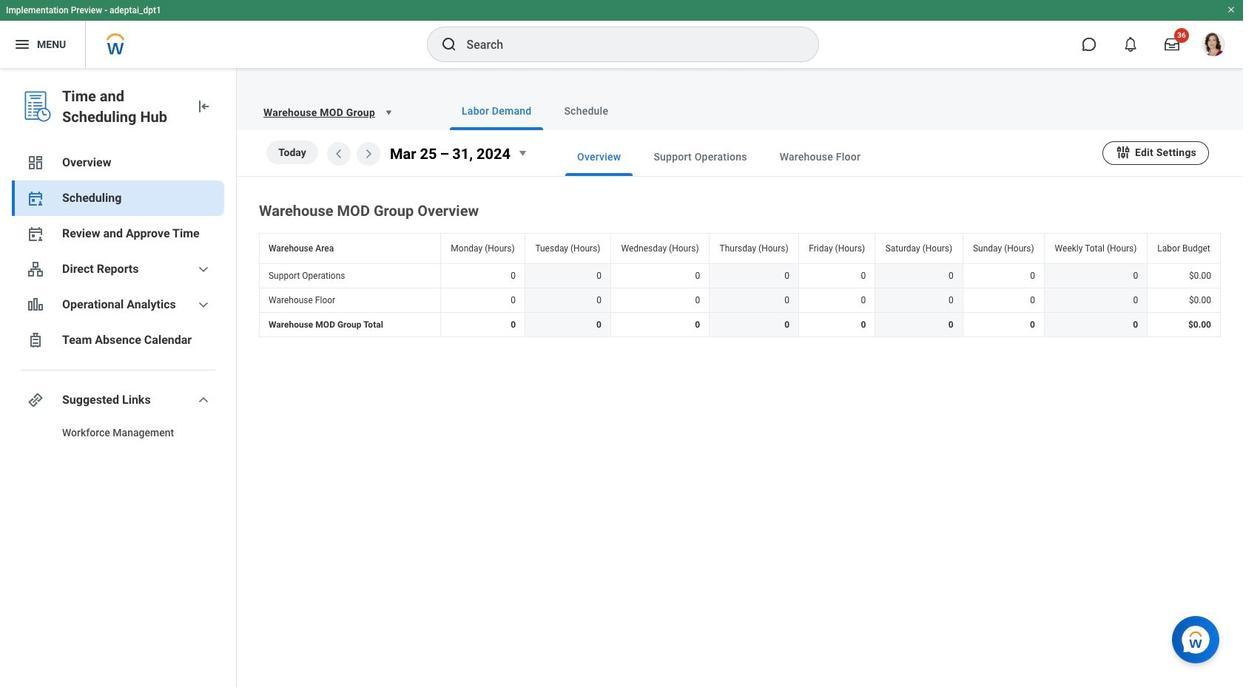 Task type: describe. For each thing, give the bounding box(es) containing it.
inbox large image
[[1165, 37, 1180, 52]]

task timeoff image
[[27, 332, 44, 349]]

0 horizontal spatial caret down small image
[[381, 105, 396, 120]]

configure image
[[1115, 144, 1131, 160]]

close environment banner image
[[1227, 5, 1236, 14]]

0 vertical spatial tab list
[[420, 92, 1225, 130]]

chevron down small image for view team image
[[195, 260, 212, 278]]

navigation pane region
[[0, 68, 237, 687]]

Search Workday  search field
[[467, 28, 788, 61]]

justify image
[[13, 36, 31, 53]]

chevron down small image for link 'icon'
[[195, 391, 212, 409]]

chevron down small image
[[195, 296, 212, 314]]

dashboard image
[[27, 154, 44, 172]]

profile logan mcneil image
[[1202, 33, 1225, 59]]



Task type: vqa. For each thing, say whether or not it's contained in the screenshot.
1st edit icon from the bottom
no



Task type: locate. For each thing, give the bounding box(es) containing it.
1 vertical spatial chevron down small image
[[195, 391, 212, 409]]

1 vertical spatial calendar user solid image
[[27, 225, 44, 243]]

chevron right small image
[[360, 145, 377, 163]]

caret down small image
[[381, 105, 396, 120], [514, 144, 531, 162]]

2 chevron down small image from the top
[[195, 391, 212, 409]]

calendar user solid image
[[27, 189, 44, 207], [27, 225, 44, 243]]

time and scheduling hub element
[[62, 86, 183, 127]]

calendar user solid image down the dashboard "image"
[[27, 189, 44, 207]]

tab panel
[[237, 130, 1243, 340]]

1 horizontal spatial caret down small image
[[514, 144, 531, 162]]

calendar user solid image up view team image
[[27, 225, 44, 243]]

1 chevron down small image from the top
[[195, 260, 212, 278]]

notifications large image
[[1123, 37, 1138, 52]]

chart image
[[27, 296, 44, 314]]

link image
[[27, 391, 44, 409]]

banner
[[0, 0, 1243, 68]]

1 vertical spatial tab list
[[536, 138, 1103, 176]]

0 vertical spatial calendar user solid image
[[27, 189, 44, 207]]

2 calendar user solid image from the top
[[27, 225, 44, 243]]

tab list
[[420, 92, 1225, 130], [536, 138, 1103, 176]]

chevron left small image
[[330, 145, 348, 163]]

1 vertical spatial caret down small image
[[514, 144, 531, 162]]

0 vertical spatial caret down small image
[[381, 105, 396, 120]]

transformation import image
[[195, 98, 212, 115]]

0 vertical spatial chevron down small image
[[195, 260, 212, 278]]

search image
[[440, 36, 458, 53]]

view team image
[[27, 260, 44, 278]]

chevron down small image
[[195, 260, 212, 278], [195, 391, 212, 409]]

1 calendar user solid image from the top
[[27, 189, 44, 207]]



